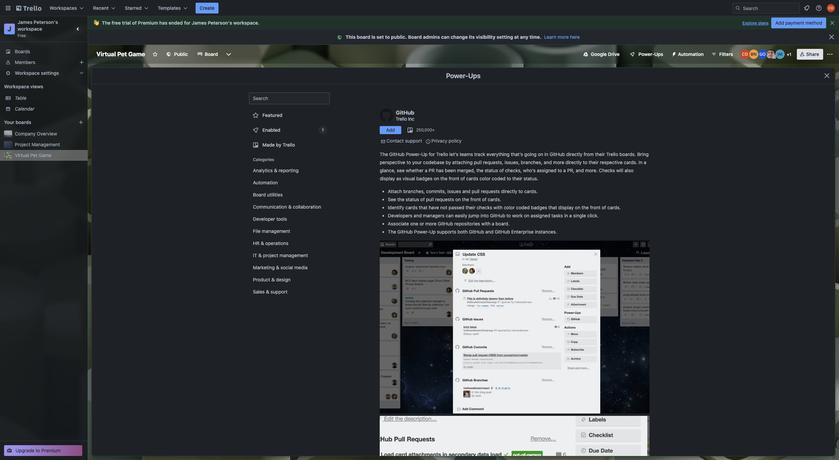 Task type: locate. For each thing, give the bounding box(es) containing it.
automation link
[[249, 177, 330, 188]]

sm image down add button
[[380, 138, 387, 145]]

& right it
[[259, 253, 262, 258]]

board.
[[496, 221, 510, 227]]

has inside the github power-up for trello let's teams track everything that's going on in github directly from their trello boards.  bring perspective to your codebase by attaching pull requests, issues, branches, and more directly to their respective cards.  in a glance, see whether a pr has been merged, the status of checks, who's assigned to a pr, and more. checks will also display as visual badges on the front of cards color coded to their status.
[[436, 168, 444, 173]]

0 horizontal spatial that
[[419, 205, 428, 211]]

management down hr & operations link
[[280, 253, 308, 258]]

workspace inside banner
[[233, 20, 258, 26]]

github inside the github trello inc
[[396, 110, 415, 116]]

google drive button
[[580, 49, 624, 60]]

1 horizontal spatial branches,
[[521, 160, 543, 165]]

2 vertical spatial board
[[253, 192, 266, 198]]

status inside attach branches, commits, issues and pull requests directly to cards. see the status of pull requests on the front of cards. identify cards that have not passed their checks with color coded badges that display on the front of cards. developers and managers can easily jump into github to work on assigned tasks in a single click. associate one or more github repositories with a board. the github power-up supports both github and github enterprise instances.
[[406, 197, 419, 202]]

github down associate
[[398, 229, 413, 235]]

0 vertical spatial coded
[[492, 176, 506, 182]]

more inside attach branches, commits, issues and pull requests directly to cards. see the status of pull requests on the front of cards. identify cards that have not passed their checks with color coded badges that display on the front of cards. developers and managers can easily jump into github to work on assigned tasks in a single click. associate one or more github repositories with a board. the github power-up supports both github and github enterprise instances.
[[426, 221, 437, 227]]

been
[[445, 168, 456, 173]]

& right sales
[[266, 289, 269, 295]]

james inside banner
[[192, 20, 207, 26]]

1 horizontal spatial support
[[405, 138, 422, 144]]

1 vertical spatial power-ups
[[446, 72, 481, 80]]

attaching
[[452, 160, 473, 165]]

+ 1
[[787, 52, 792, 57]]

has right pr
[[436, 168, 444, 173]]

color down requests,
[[480, 176, 491, 182]]

virtual
[[97, 51, 116, 58], [15, 153, 29, 158]]

for inside banner
[[184, 20, 191, 26]]

for inside the github power-up for trello let's teams track everything that's going on in github directly from their trello boards.  bring perspective to your codebase by attaching pull requests, issues, branches, and more directly to their respective cards.  in a glance, see whether a pr has been merged, the status of checks, who's assigned to a pr, and more. checks will also display as visual badges on the front of cards color coded to their status.
[[429, 152, 435, 157]]

virtual inside board name text field
[[97, 51, 116, 58]]

0 horizontal spatial james
[[18, 19, 32, 25]]

for up codebase
[[429, 152, 435, 157]]

1 vertical spatial by
[[446, 160, 451, 165]]

1 horizontal spatial virtual
[[97, 51, 116, 58]]

also
[[625, 168, 634, 173]]

visual
[[403, 176, 415, 182]]

analytics & reporting
[[253, 168, 299, 173]]

the right 👋
[[102, 20, 111, 26]]

add
[[776, 20, 785, 26], [386, 127, 395, 133]]

& down "board utilities" link
[[288, 204, 292, 210]]

cards.
[[624, 160, 638, 165], [525, 189, 538, 194], [488, 197, 502, 202], [608, 205, 621, 211]]

pet down the project management
[[30, 153, 37, 158]]

the
[[477, 168, 484, 173], [441, 176, 448, 182], [398, 197, 405, 202], [462, 197, 469, 202], [582, 205, 589, 211]]

explore plans button
[[743, 19, 769, 27]]

christina overa (christinaovera) image
[[827, 4, 836, 12], [741, 50, 750, 59]]

directly down checks,
[[501, 189, 518, 194]]

hr
[[253, 241, 260, 246]]

1 horizontal spatial sm image
[[380, 138, 387, 145]]

0 vertical spatial workspace
[[15, 70, 40, 76]]

james up free
[[18, 19, 32, 25]]

1 vertical spatial ups
[[469, 72, 481, 80]]

+ right jeremy miller (jeremymiller198) image
[[787, 52, 790, 57]]

sm image
[[425, 138, 432, 145]]

& left design
[[272, 277, 275, 283]]

1 horizontal spatial requests
[[481, 189, 500, 194]]

front up checks
[[471, 197, 481, 202]]

0 horizontal spatial with
[[482, 221, 491, 227]]

pull
[[474, 160, 482, 165], [472, 189, 480, 194], [426, 197, 434, 202]]

ups inside power-ups button
[[655, 51, 664, 57]]

with right checks
[[494, 205, 503, 211]]

marketing & social media
[[253, 265, 308, 271]]

display down glance,
[[380, 176, 395, 182]]

virtual pet game down the project management
[[15, 153, 51, 158]]

1 horizontal spatial display
[[559, 205, 574, 211]]

github right going
[[550, 152, 565, 157]]

power-ups inside button
[[639, 51, 664, 57]]

peterson's
[[34, 19, 58, 25], [208, 20, 232, 26]]

by right made
[[276, 142, 282, 148]]

add for add
[[386, 127, 395, 133]]

time.
[[530, 34, 542, 40]]

1 vertical spatial 1
[[322, 128, 324, 133]]

that up tasks
[[549, 205, 557, 211]]

on right going
[[538, 152, 544, 157]]

support inside "link"
[[271, 289, 288, 295]]

single
[[573, 213, 586, 219]]

0 vertical spatial branches,
[[521, 160, 543, 165]]

virtual down project
[[15, 153, 29, 158]]

made by trello link
[[249, 138, 330, 152]]

1 vertical spatial premium
[[41, 448, 61, 454]]

will
[[617, 168, 624, 173]]

easily
[[455, 213, 468, 219]]

branches, down going
[[521, 160, 543, 165]]

google drive icon image
[[584, 52, 589, 57]]

0 horizontal spatial front
[[449, 176, 460, 182]]

add payment method button
[[772, 18, 827, 28]]

management up "operations"
[[262, 228, 290, 234]]

badges inside the github power-up for trello let's teams track everything that's going on in github directly from their trello boards.  bring perspective to your codebase by attaching pull requests, issues, branches, and more directly to their respective cards.  in a glance, see whether a pr has been merged, the status of checks, who's assigned to a pr, and more. checks will also display as visual badges on the front of cards color coded to their status.
[[417, 176, 433, 182]]

1 horizontal spatial premium
[[138, 20, 158, 26]]

1 vertical spatial add
[[386, 127, 395, 133]]

star or unstar board image
[[153, 52, 158, 57]]

color inside the github power-up for trello let's teams track everything that's going on in github directly from their trello boards.  bring perspective to your codebase by attaching pull requests, issues, branches, and more directly to their respective cards.  in a glance, see whether a pr has been merged, the status of checks, who's assigned to a pr, and more. checks will also display as visual badges on the front of cards color coded to their status.
[[480, 176, 491, 182]]

their
[[595, 152, 605, 157], [589, 160, 599, 165], [513, 176, 523, 182], [466, 205, 476, 211]]

management
[[32, 142, 60, 147]]

badges up instances.
[[531, 205, 548, 211]]

virtual pet game down free
[[97, 51, 145, 58]]

wave image
[[93, 20, 99, 26]]

0 vertical spatial display
[[380, 176, 395, 182]]

share button
[[797, 49, 824, 60]]

1 vertical spatial the
[[380, 152, 388, 157]]

1 horizontal spatial peterson's
[[208, 20, 232, 26]]

who's
[[523, 168, 536, 173]]

marketing
[[253, 265, 275, 271]]

github up board.
[[490, 213, 506, 219]]

status inside the github power-up for trello let's teams track everything that's going on in github directly from their trello boards.  bring perspective to your codebase by attaching pull requests, issues, branches, and more directly to their respective cards.  in a glance, see whether a pr has been merged, the status of checks, who's assigned to a pr, and more. checks will also display as visual badges on the front of cards color coded to their status.
[[485, 168, 498, 173]]

2 screenshot image from the top
[[380, 416, 650, 461]]

board right public.
[[408, 34, 422, 40]]

2 horizontal spatial front
[[590, 205, 601, 211]]

that left have
[[419, 205, 428, 211]]

display up tasks
[[559, 205, 574, 211]]

1 vertical spatial cards
[[406, 205, 418, 211]]

1 horizontal spatial power-ups
[[639, 51, 664, 57]]

a right in
[[644, 160, 647, 165]]

1 vertical spatial game
[[39, 153, 51, 158]]

add up contact
[[386, 127, 395, 133]]

1 horizontal spatial ups
[[655, 51, 664, 57]]

assigned right who's
[[537, 168, 557, 173]]

1 vertical spatial workspace
[[18, 26, 42, 32]]

their right from
[[595, 152, 605, 157]]

0 vertical spatial sm image
[[336, 34, 346, 41]]

christina overa (christinaovera) image right open information menu image
[[827, 4, 836, 12]]

front down been
[[449, 176, 460, 182]]

0 vertical spatial status
[[485, 168, 498, 173]]

for right ended
[[184, 20, 191, 26]]

coded up the work
[[516, 205, 530, 211]]

pull down track
[[474, 160, 482, 165]]

christina overa (christinaovera) image left gary orlando (garyorlando) icon
[[741, 50, 750, 59]]

that
[[419, 205, 428, 211], [549, 205, 557, 211]]

the up perspective
[[380, 152, 388, 157]]

banner
[[88, 16, 840, 30]]

share
[[807, 51, 820, 57]]

0 horizontal spatial +
[[432, 128, 435, 133]]

display inside attach branches, commits, issues and pull requests directly to cards. see the status of pull requests on the front of cards. identify cards that have not passed their checks with color coded badges that display on the front of cards. developers and managers can easily jump into github to work on assigned tasks in a single click. associate one or more github repositories with a board. the github power-up supports both github and github enterprise instances.
[[559, 205, 574, 211]]

directly
[[566, 152, 583, 157], [566, 160, 582, 165], [501, 189, 518, 194]]

google
[[591, 51, 607, 57]]

1 vertical spatial coded
[[516, 205, 530, 211]]

github down board.
[[495, 229, 510, 235]]

1 vertical spatial board
[[205, 51, 218, 57]]

up up the your
[[422, 152, 428, 157]]

automation left filters button on the top right of the page
[[678, 51, 704, 57]]

& for product
[[272, 277, 275, 283]]

0 horizontal spatial in
[[545, 152, 549, 157]]

& left social
[[276, 265, 279, 271]]

identify
[[388, 205, 404, 211]]

2 vertical spatial directly
[[501, 189, 518, 194]]

1 horizontal spatial game
[[128, 51, 145, 58]]

their up jump
[[466, 205, 476, 211]]

0 vertical spatial badges
[[417, 176, 433, 182]]

create
[[200, 5, 215, 11]]

power-
[[639, 51, 655, 57], [446, 72, 469, 80], [406, 152, 422, 157], [414, 229, 430, 235]]

1 vertical spatial screenshot image
[[380, 416, 650, 461]]

workspace up table
[[4, 84, 29, 89]]

0 horizontal spatial board
[[205, 51, 218, 57]]

0 vertical spatial for
[[184, 20, 191, 26]]

workspace settings
[[15, 70, 59, 76]]

banner containing 👋
[[88, 16, 840, 30]]

peterson's inside banner
[[208, 20, 232, 26]]

1 vertical spatial more
[[553, 160, 565, 165]]

your
[[412, 160, 422, 165]]

1 vertical spatial status
[[406, 197, 419, 202]]

trello inside made by trello link
[[283, 142, 295, 148]]

pull up checks
[[472, 189, 480, 194]]

workspace inside dropdown button
[[15, 70, 40, 76]]

premium right the upgrade
[[41, 448, 61, 454]]

0 vertical spatial support
[[405, 138, 422, 144]]

add board image
[[78, 120, 84, 125]]

both
[[458, 229, 468, 235]]

premium down the starred dropdown button
[[138, 20, 158, 26]]

peterson's down create button on the left top of page
[[208, 20, 232, 26]]

power- inside attach branches, commits, issues and pull requests directly to cards. see the status of pull requests on the front of cards. identify cards that have not passed their checks with color coded badges that display on the front of cards. developers and managers can easily jump into github to work on assigned tasks in a single click. associate one or more github repositories with a board. the github power-up supports both github and github enterprise instances.
[[414, 229, 430, 235]]

management
[[262, 228, 290, 234], [280, 253, 308, 258]]

0 horizontal spatial up
[[422, 152, 428, 157]]

company overview link
[[15, 131, 84, 137]]

sales
[[253, 289, 265, 295]]

any
[[520, 34, 529, 40]]

0 horizontal spatial christina overa (christinaovera) image
[[741, 50, 750, 59]]

0 horizontal spatial premium
[[41, 448, 61, 454]]

game inside board name text field
[[128, 51, 145, 58]]

checks,
[[505, 168, 522, 173]]

directly left from
[[566, 152, 583, 157]]

drive
[[608, 51, 620, 57]]

in inside attach branches, commits, issues and pull requests directly to cards. see the status of pull requests on the front of cards. identify cards that have not passed their checks with color coded badges that display on the front of cards. developers and managers can easily jump into github to work on assigned tasks in a single click. associate one or more github repositories with a board. the github power-up supports both github and github enterprise instances.
[[565, 213, 568, 219]]

support
[[405, 138, 422, 144], [271, 289, 288, 295]]

0 vertical spatial workspace
[[233, 20, 258, 26]]

0 vertical spatial pet
[[117, 51, 127, 58]]

& for analytics
[[274, 168, 278, 173]]

0 horizontal spatial badges
[[417, 176, 433, 182]]

virtual down wave image
[[97, 51, 116, 58]]

color up the work
[[504, 205, 515, 211]]

their inside attach branches, commits, issues and pull requests directly to cards. see the status of pull requests on the front of cards. identify cards that have not passed their checks with color coded badges that display on the front of cards. developers and managers can easily jump into github to work on assigned tasks in a single click. associate one or more github repositories with a board. the github power-up supports both github and github enterprise instances.
[[466, 205, 476, 211]]

workspace for workspace views
[[4, 84, 29, 89]]

0 vertical spatial in
[[545, 152, 549, 157]]

virtual pet game
[[97, 51, 145, 58], [15, 153, 51, 158]]

it & project management link
[[249, 250, 330, 261]]

1 horizontal spatial coded
[[516, 205, 530, 211]]

can inside attach branches, commits, issues and pull requests directly to cards. see the status of pull requests on the front of cards. identify cards that have not passed their checks with color coded badges that display on the front of cards. developers and managers can easily jump into github to work on assigned tasks in a single click. associate one or more github repositories with a board. the github power-up supports both github and github enterprise instances.
[[446, 213, 454, 219]]

in right tasks
[[565, 213, 568, 219]]

1 vertical spatial branches,
[[404, 189, 425, 194]]

& inside "link"
[[266, 289, 269, 295]]

add left payment
[[776, 20, 785, 26]]

primary element
[[0, 0, 840, 16]]

project
[[263, 253, 278, 258]]

cards
[[466, 176, 479, 182], [406, 205, 418, 211]]

1 horizontal spatial pet
[[117, 51, 127, 58]]

0 vertical spatial up
[[422, 152, 428, 157]]

james down create button on the left top of page
[[192, 20, 207, 26]]

pet down trial
[[117, 51, 127, 58]]

+ up privacy
[[432, 128, 435, 133]]

assigned left tasks
[[531, 213, 551, 219]]

1 vertical spatial management
[[280, 253, 308, 258]]

premium inside upgrade to premium link
[[41, 448, 61, 454]]

add inside banner
[[776, 20, 785, 26]]

the up passed
[[462, 197, 469, 202]]

1 vertical spatial christina overa (christinaovera) image
[[741, 50, 750, 59]]

assigned inside the github power-up for trello let's teams track everything that's going on in github directly from their trello boards.  bring perspective to your codebase by attaching pull requests, issues, branches, and more directly to their respective cards.  in a glance, see whether a pr has been merged, the status of checks, who's assigned to a pr, and more. checks will also display as visual badges on the front of cards color coded to their status.
[[537, 168, 557, 173]]

0 vertical spatial virtual
[[97, 51, 116, 58]]

on up 'single'
[[575, 205, 581, 211]]

1 horizontal spatial by
[[446, 160, 451, 165]]

screenshot image
[[380, 241, 650, 414], [380, 416, 650, 461]]

public.
[[391, 34, 407, 40]]

can
[[441, 34, 450, 40], [446, 213, 454, 219]]

gary orlando (garyorlando) image
[[758, 50, 768, 59]]

communication & collaboration
[[253, 204, 321, 210]]

0 vertical spatial add
[[776, 20, 785, 26]]

the down associate
[[388, 229, 396, 235]]

support down design
[[271, 289, 288, 295]]

status up "developers"
[[406, 197, 419, 202]]

requests up checks
[[481, 189, 500, 194]]

the inside banner
[[102, 20, 111, 26]]

here
[[570, 34, 580, 40]]

0 vertical spatial screenshot image
[[380, 241, 650, 414]]

color
[[480, 176, 491, 182], [504, 205, 515, 211]]

boards.
[[620, 152, 636, 157]]

0 horizontal spatial virtual
[[15, 153, 29, 158]]

250,000
[[416, 128, 432, 133]]

featured link
[[249, 109, 330, 122]]

power-ups button
[[625, 49, 668, 60]]

this member is an admin of this board. image
[[773, 56, 776, 59]]

1 vertical spatial in
[[565, 213, 568, 219]]

0 vertical spatial assigned
[[537, 168, 557, 173]]

0 horizontal spatial branches,
[[404, 189, 425, 194]]

cards up "developers"
[[406, 205, 418, 211]]

by up been
[[446, 160, 451, 165]]

made by trello
[[263, 142, 295, 148]]

templates button
[[154, 3, 192, 13]]

add for add payment method
[[776, 20, 785, 26]]

1 vertical spatial +
[[432, 128, 435, 133]]

game left the star or unstar board icon
[[128, 51, 145, 58]]

1 horizontal spatial that
[[549, 205, 557, 211]]

1 horizontal spatial up
[[430, 229, 436, 235]]

automation up board utilities
[[253, 180, 278, 186]]

sm image left board
[[336, 34, 346, 41]]

assigned inside attach branches, commits, issues and pull requests directly to cards. see the status of pull requests on the front of cards. identify cards that have not passed their checks with color coded badges that display on the front of cards. developers and managers can easily jump into github to work on assigned tasks in a single click. associate one or more github repositories with a board. the github power-up supports both github and github enterprise instances.
[[531, 213, 551, 219]]

github up "inc"
[[396, 110, 415, 116]]

with
[[494, 205, 503, 211], [482, 221, 491, 227]]

associate
[[388, 221, 409, 227]]

with down the into
[[482, 221, 491, 227]]

1 horizontal spatial in
[[565, 213, 568, 219]]

0 horizontal spatial sm image
[[336, 34, 346, 41]]

250,000 +
[[416, 128, 435, 133]]

cards down merged,
[[466, 176, 479, 182]]

1 vertical spatial badges
[[531, 205, 548, 211]]

0 vertical spatial by
[[276, 142, 282, 148]]

sm image right power-ups button
[[669, 49, 678, 58]]

trello up codebase
[[436, 152, 448, 157]]

1 horizontal spatial 1
[[790, 52, 792, 57]]

cards. inside the github power-up for trello let's teams track everything that's going on in github directly from their trello boards.  bring perspective to your codebase by attaching pull requests, issues, branches, and more directly to their respective cards.  in a glance, see whether a pr has been merged, the status of checks, who's assigned to a pr, and more. checks will also display as visual badges on the front of cards color coded to their status.
[[624, 160, 638, 165]]

design
[[276, 277, 291, 283]]

can down not
[[446, 213, 454, 219]]

workspace
[[15, 70, 40, 76], [4, 84, 29, 89]]

premium
[[138, 20, 158, 26], [41, 448, 61, 454]]

0 vertical spatial virtual pet game
[[97, 51, 145, 58]]

peterson's down back to home image
[[34, 19, 58, 25]]

directly up pr,
[[566, 160, 582, 165]]

0 vertical spatial has
[[159, 20, 168, 26]]

free
[[112, 20, 121, 26]]

0 vertical spatial power-ups
[[639, 51, 664, 57]]

show menu image
[[827, 51, 834, 58]]

media
[[295, 265, 308, 271]]

in
[[639, 160, 643, 165]]

file management link
[[249, 226, 330, 237]]

0 vertical spatial color
[[480, 176, 491, 182]]

& right hr
[[261, 241, 264, 246]]

0 horizontal spatial for
[[184, 20, 191, 26]]

github up perspective
[[390, 152, 405, 157]]

& right analytics
[[274, 168, 278, 173]]

.
[[258, 20, 260, 26]]

board left customize views icon
[[205, 51, 218, 57]]

enterprise
[[512, 229, 534, 235]]

1 horizontal spatial automation
[[678, 51, 704, 57]]

1 horizontal spatial status
[[485, 168, 498, 173]]

has left ended
[[159, 20, 168, 26]]

virtual pet game inside board name text field
[[97, 51, 145, 58]]

sm image
[[336, 34, 346, 41], [669, 49, 678, 58], [380, 138, 387, 145]]

coded inside the github power-up for trello let's teams track everything that's going on in github directly from their trello boards.  bring perspective to your codebase by attaching pull requests, issues, branches, and more directly to their respective cards.  in a glance, see whether a pr has been merged, the status of checks, who's assigned to a pr, and more. checks will also display as visual badges on the front of cards color coded to their status.
[[492, 176, 506, 182]]

issues
[[448, 189, 461, 194]]

0 horizontal spatial workspace
[[18, 26, 42, 32]]

0 vertical spatial front
[[449, 176, 460, 182]]

trello left "inc"
[[396, 116, 407, 122]]

sm image inside automation button
[[669, 49, 678, 58]]

explore
[[743, 21, 757, 26]]

the down been
[[441, 176, 448, 182]]

a left pr
[[425, 168, 428, 173]]

can right 'admins'
[[441, 34, 450, 40]]

2 vertical spatial the
[[388, 229, 396, 235]]

policy
[[449, 138, 462, 144]]

coded down checks,
[[492, 176, 506, 182]]

this
[[346, 34, 356, 40]]



Task type: describe. For each thing, give the bounding box(es) containing it.
0 horizontal spatial 1
[[322, 128, 324, 133]]

create button
[[196, 3, 219, 13]]

front inside the github power-up for trello let's teams track everything that's going on in github directly from their trello boards.  bring perspective to your codebase by attaching pull requests, issues, branches, and more directly to their respective cards.  in a glance, see whether a pr has been merged, the status of checks, who's assigned to a pr, and more. checks will also display as visual badges on the front of cards color coded to their status.
[[449, 176, 460, 182]]

sales & support
[[253, 289, 288, 295]]

sm image for this board is set to public. board admins can change its visibility setting at any time.
[[336, 34, 346, 41]]

filters button
[[710, 49, 736, 60]]

perspective
[[380, 160, 406, 165]]

upgrade to premium link
[[4, 446, 82, 457]]

product & design link
[[249, 275, 330, 285]]

commits,
[[426, 189, 446, 194]]

one
[[411, 221, 419, 227]]

0 vertical spatial requests
[[481, 189, 500, 194]]

on right the work
[[524, 213, 530, 219]]

by inside the github power-up for trello let's teams track everything that's going on in github directly from their trello boards.  bring perspective to your codebase by attaching pull requests, issues, branches, and more directly to their respective cards.  in a glance, see whether a pr has been merged, the status of checks, who's assigned to a pr, and more. checks will also display as visual badges on the front of cards color coded to their status.
[[446, 160, 451, 165]]

board utilities
[[253, 192, 283, 198]]

product & design
[[253, 277, 291, 283]]

workspace navigation collapse icon image
[[74, 24, 83, 34]]

cards inside attach branches, commits, issues and pull requests directly to cards. see the status of pull requests on the front of cards. identify cards that have not passed their checks with color coded badges that display on the front of cards. developers and managers can easily jump into github to work on assigned tasks in a single click. associate one or more github repositories with a board. the github power-up supports both github and github enterprise instances.
[[406, 205, 418, 211]]

workspace settings button
[[0, 68, 88, 79]]

1 that from the left
[[419, 205, 428, 211]]

sm image for automation
[[669, 49, 678, 58]]

cards inside the github power-up for trello let's teams track everything that's going on in github directly from their trello boards.  bring perspective to your codebase by attaching pull requests, issues, branches, and more directly to their respective cards.  in a glance, see whether a pr has been merged, the status of checks, who's assigned to a pr, and more. checks will also display as visual badges on the front of cards color coded to their status.
[[466, 176, 479, 182]]

directly inside attach branches, commits, issues and pull requests directly to cards. see the status of pull requests on the front of cards. identify cards that have not passed their checks with color coded badges that display on the front of cards. developers and managers can easily jump into github to work on assigned tasks in a single click. associate one or more github repositories with a board. the github power-up supports both github and github enterprise instances.
[[501, 189, 518, 194]]

up inside the github power-up for trello let's teams track everything that's going on in github directly from their trello boards.  bring perspective to your codebase by attaching pull requests, issues, branches, and more directly to their respective cards.  in a glance, see whether a pr has been merged, the status of checks, who's assigned to a pr, and more. checks will also display as visual badges on the front of cards color coded to their status.
[[422, 152, 428, 157]]

workspaces
[[50, 5, 77, 11]]

board
[[357, 34, 371, 40]]

display inside the github power-up for trello let's teams track everything that's going on in github directly from their trello boards.  bring perspective to your codebase by attaching pull requests, issues, branches, and more directly to their respective cards.  in a glance, see whether a pr has been merged, the status of checks, who's assigned to a pr, and more. checks will also display as visual badges on the front of cards color coded to their status.
[[380, 176, 395, 182]]

coded inside attach branches, commits, issues and pull requests directly to cards. see the status of pull requests on the front of cards. identify cards that have not passed their checks with color coded badges that display on the front of cards. developers and managers can easily jump into github to work on assigned tasks in a single click. associate one or more github repositories with a board. the github power-up supports both github and github enterprise instances.
[[516, 205, 530, 211]]

color inside attach branches, commits, issues and pull requests directly to cards. see the status of pull requests on the front of cards. identify cards that have not passed their checks with color coded badges that display on the front of cards. developers and managers can easily jump into github to work on assigned tasks in a single click. associate one or more github repositories with a board. the github power-up supports both github and github enterprise instances.
[[504, 205, 515, 211]]

communication
[[253, 204, 287, 210]]

have
[[429, 205, 439, 211]]

back to home image
[[16, 3, 42, 13]]

trello inside the github trello inc
[[396, 116, 407, 122]]

👋 the free trial of premium has ended for james peterson's workspace .
[[93, 20, 260, 26]]

& for marketing
[[276, 265, 279, 271]]

on down pr
[[434, 176, 439, 182]]

members
[[15, 59, 35, 65]]

project management
[[15, 142, 60, 147]]

james peterson's workspace free
[[18, 19, 59, 38]]

a left board.
[[492, 221, 495, 227]]

1 screenshot image from the top
[[380, 241, 650, 414]]

privacy policy
[[432, 138, 462, 144]]

0 vertical spatial with
[[494, 205, 503, 211]]

checks
[[599, 168, 615, 173]]

board for board utilities
[[253, 192, 266, 198]]

0 vertical spatial directly
[[566, 152, 583, 157]]

1 vertical spatial virtual
[[15, 153, 29, 158]]

recent button
[[89, 3, 120, 13]]

1 vertical spatial pet
[[30, 153, 37, 158]]

board for board
[[205, 51, 218, 57]]

0 horizontal spatial ups
[[469, 72, 481, 80]]

free
[[18, 33, 26, 38]]

developer
[[253, 216, 275, 222]]

0 horizontal spatial power-ups
[[446, 72, 481, 80]]

the inside the github power-up for trello let's teams track everything that's going on in github directly from their trello boards.  bring perspective to your codebase by attaching pull requests, issues, branches, and more directly to their respective cards.  in a glance, see whether a pr has been merged, the status of checks, who's assigned to a pr, and more. checks will also display as visual badges on the front of cards color coded to their status.
[[380, 152, 388, 157]]

going
[[525, 152, 537, 157]]

see
[[397, 168, 405, 173]]

github down repositories
[[469, 229, 484, 235]]

add payment method
[[776, 20, 823, 26]]

james inside james peterson's workspace free
[[18, 19, 32, 25]]

analytics & reporting link
[[249, 165, 330, 176]]

on up passed
[[456, 197, 461, 202]]

supports
[[437, 229, 457, 235]]

work
[[512, 213, 523, 219]]

1 vertical spatial pull
[[472, 189, 480, 194]]

codebase
[[423, 160, 445, 165]]

automation button
[[669, 49, 708, 60]]

has inside banner
[[159, 20, 168, 26]]

the right see
[[398, 197, 405, 202]]

1 horizontal spatial christina overa (christinaovera) image
[[827, 4, 836, 12]]

open information menu image
[[816, 5, 823, 11]]

power- inside the github power-up for trello let's teams track everything that's going on in github directly from their trello boards.  bring perspective to your codebase by attaching pull requests, issues, branches, and more directly to their respective cards.  in a glance, see whether a pr has been merged, the status of checks, who's assigned to a pr, and more. checks will also display as visual badges on the front of cards color coded to their status.
[[406, 152, 422, 157]]

up inside attach branches, commits, issues and pull requests directly to cards. see the status of pull requests on the front of cards. identify cards that have not passed their checks with color coded badges that display on the front of cards. developers and managers can easily jump into github to work on assigned tasks in a single click. associate one or more github repositories with a board. the github power-up supports both github and github enterprise instances.
[[430, 229, 436, 235]]

their up more.
[[589, 160, 599, 165]]

the right merged,
[[477, 168, 484, 173]]

0 vertical spatial management
[[262, 228, 290, 234]]

pr,
[[567, 168, 575, 173]]

pet inside board name text field
[[117, 51, 127, 58]]

2 vertical spatial sm image
[[380, 138, 387, 145]]

setting
[[497, 34, 513, 40]]

Search field
[[741, 3, 800, 13]]

james peterson (jamespeterson93) image
[[767, 50, 776, 59]]

teams
[[460, 152, 473, 157]]

that's
[[511, 152, 523, 157]]

the inside attach branches, commits, issues and pull requests directly to cards. see the status of pull requests on the front of cards. identify cards that have not passed their checks with color coded badges that display on the front of cards. developers and managers can easily jump into github to work on assigned tasks in a single click. associate one or more github repositories with a board. the github power-up supports both github and github enterprise instances.
[[388, 229, 396, 235]]

settings
[[41, 70, 59, 76]]

pr
[[429, 168, 435, 173]]

the github power-up for trello let's teams track everything that's going on in github directly from their trello boards.  bring perspective to your codebase by attaching pull requests, issues, branches, and more directly to their respective cards.  in a glance, see whether a pr has been merged, the status of checks, who's assigned to a pr, and more. checks will also display as visual badges on the front of cards color coded to their status.
[[380, 152, 649, 182]]

badges inside attach branches, commits, issues and pull requests directly to cards. see the status of pull requests on the front of cards. identify cards that have not passed their checks with color coded badges that display on the front of cards. developers and managers can easily jump into github to work on assigned tasks in a single click. associate one or more github repositories with a board. the github power-up supports both github and github enterprise instances.
[[531, 205, 548, 211]]

your boards
[[4, 119, 31, 125]]

workspace for workspace settings
[[15, 70, 40, 76]]

your boards with 3 items element
[[4, 118, 68, 127]]

a left 'single'
[[570, 213, 572, 219]]

contact
[[387, 138, 404, 144]]

table
[[15, 95, 26, 101]]

0 vertical spatial 1
[[790, 52, 792, 57]]

0 notifications image
[[803, 4, 811, 12]]

1 vertical spatial requests
[[435, 197, 454, 202]]

this board is set to public. board admins can change its visibility setting at any time. learn more here
[[346, 34, 580, 40]]

& for sales
[[266, 289, 269, 295]]

workspaces button
[[46, 3, 88, 13]]

0 horizontal spatial by
[[276, 142, 282, 148]]

attach
[[388, 189, 402, 194]]

calendar link
[[15, 106, 84, 112]]

developers
[[388, 213, 413, 219]]

0 vertical spatial more
[[558, 34, 569, 40]]

privacy policy link
[[432, 138, 462, 144]]

j link
[[4, 24, 15, 34]]

admins
[[423, 34, 440, 40]]

branches, inside the github power-up for trello let's teams track everything that's going on in github directly from their trello boards.  bring perspective to your codebase by attaching pull requests, issues, branches, and more directly to their respective cards.  in a glance, see whether a pr has been merged, the status of checks, who's assigned to a pr, and more. checks will also display as visual badges on the front of cards color coded to their status.
[[521, 160, 543, 165]]

trello up respective
[[607, 152, 619, 157]]

1 horizontal spatial front
[[471, 197, 481, 202]]

& for communication
[[288, 204, 292, 210]]

their down checks,
[[513, 176, 523, 182]]

in inside the github power-up for trello let's teams track everything that's going on in github directly from their trello boards.  bring perspective to your codebase by attaching pull requests, issues, branches, and more directly to their respective cards.  in a glance, see whether a pr has been merged, the status of checks, who's assigned to a pr, and more. checks will also display as visual badges on the front of cards color coded to their status.
[[545, 152, 549, 157]]

utilities
[[267, 192, 283, 198]]

& for it
[[259, 253, 262, 258]]

Board name text field
[[93, 49, 149, 60]]

file management
[[253, 228, 290, 234]]

boards
[[15, 49, 30, 54]]

game inside the virtual pet game link
[[39, 153, 51, 158]]

categories
[[253, 157, 274, 162]]

operations
[[265, 241, 289, 246]]

board link
[[193, 49, 222, 60]]

social
[[281, 265, 293, 271]]

let's
[[450, 152, 459, 157]]

the up 'single'
[[582, 205, 589, 211]]

1 vertical spatial directly
[[566, 160, 582, 165]]

0 vertical spatial +
[[787, 52, 790, 57]]

& for hr
[[261, 241, 264, 246]]

featured
[[263, 112, 282, 118]]

search image
[[736, 5, 741, 11]]

company
[[15, 131, 36, 137]]

bring
[[638, 152, 649, 157]]

0 horizontal spatial automation
[[253, 180, 278, 186]]

workspace views
[[4, 84, 43, 89]]

automation inside button
[[678, 51, 704, 57]]

Search text field
[[249, 92, 330, 105]]

github up supports
[[438, 221, 453, 227]]

or
[[420, 221, 424, 227]]

add button
[[380, 126, 402, 134]]

james peterson's workspace link
[[18, 19, 59, 32]]

workspace inside james peterson's workspace free
[[18, 26, 42, 32]]

change
[[451, 34, 468, 40]]

enabled
[[263, 127, 280, 133]]

instances.
[[535, 229, 557, 235]]

0 horizontal spatial virtual pet game
[[15, 153, 51, 158]]

overview
[[37, 131, 57, 137]]

pull inside the github power-up for trello let's teams track everything that's going on in github directly from their trello boards.  bring perspective to your codebase by attaching pull requests, issues, branches, and more directly to their respective cards.  in a glance, see whether a pr has been merged, the status of checks, who's assigned to a pr, and more. checks will also display as visual badges on the front of cards color coded to their status.
[[474, 160, 482, 165]]

peterson's inside james peterson's workspace free
[[34, 19, 58, 25]]

2 vertical spatial pull
[[426, 197, 434, 202]]

glance,
[[380, 168, 396, 173]]

sales & support link
[[249, 287, 330, 298]]

customize views image
[[226, 51, 232, 58]]

status.
[[524, 176, 539, 182]]

jeremy miller (jeremymiller198) image
[[776, 50, 785, 59]]

more inside the github power-up for trello let's teams track everything that's going on in github directly from their trello boards.  bring perspective to your codebase by attaching pull requests, issues, branches, and more directly to their respective cards.  in a glance, see whether a pr has been merged, the status of checks, who's assigned to a pr, and more. checks will also display as visual badges on the front of cards color coded to their status.
[[553, 160, 565, 165]]

is
[[372, 34, 376, 40]]

privacy
[[432, 138, 448, 144]]

recent
[[93, 5, 109, 11]]

google drive
[[591, 51, 620, 57]]

reporting
[[279, 168, 299, 173]]

made
[[263, 142, 275, 148]]

board utilities link
[[249, 190, 330, 200]]

a left pr,
[[564, 168, 566, 173]]

0 vertical spatial can
[[441, 34, 450, 40]]

2 horizontal spatial board
[[408, 34, 422, 40]]

explore plans
[[743, 21, 769, 26]]

more.
[[585, 168, 598, 173]]

2 vertical spatial front
[[590, 205, 601, 211]]

passed
[[449, 205, 465, 211]]

2 that from the left
[[549, 205, 557, 211]]

ben nelson (bennelson96) image
[[749, 50, 759, 59]]

premium inside banner
[[138, 20, 158, 26]]

power- inside button
[[639, 51, 655, 57]]

boards link
[[0, 46, 88, 57]]

branches, inside attach branches, commits, issues and pull requests directly to cards. see the status of pull requests on the front of cards. identify cards that have not passed their checks with color coded badges that display on the front of cards. developers and managers can easily jump into github to work on assigned tasks in a single click. associate one or more github repositories with a board. the github power-up supports both github and github enterprise instances.
[[404, 189, 425, 194]]

learn more here link
[[542, 34, 580, 40]]



Task type: vqa. For each thing, say whether or not it's contained in the screenshot.
slope to the right
no



